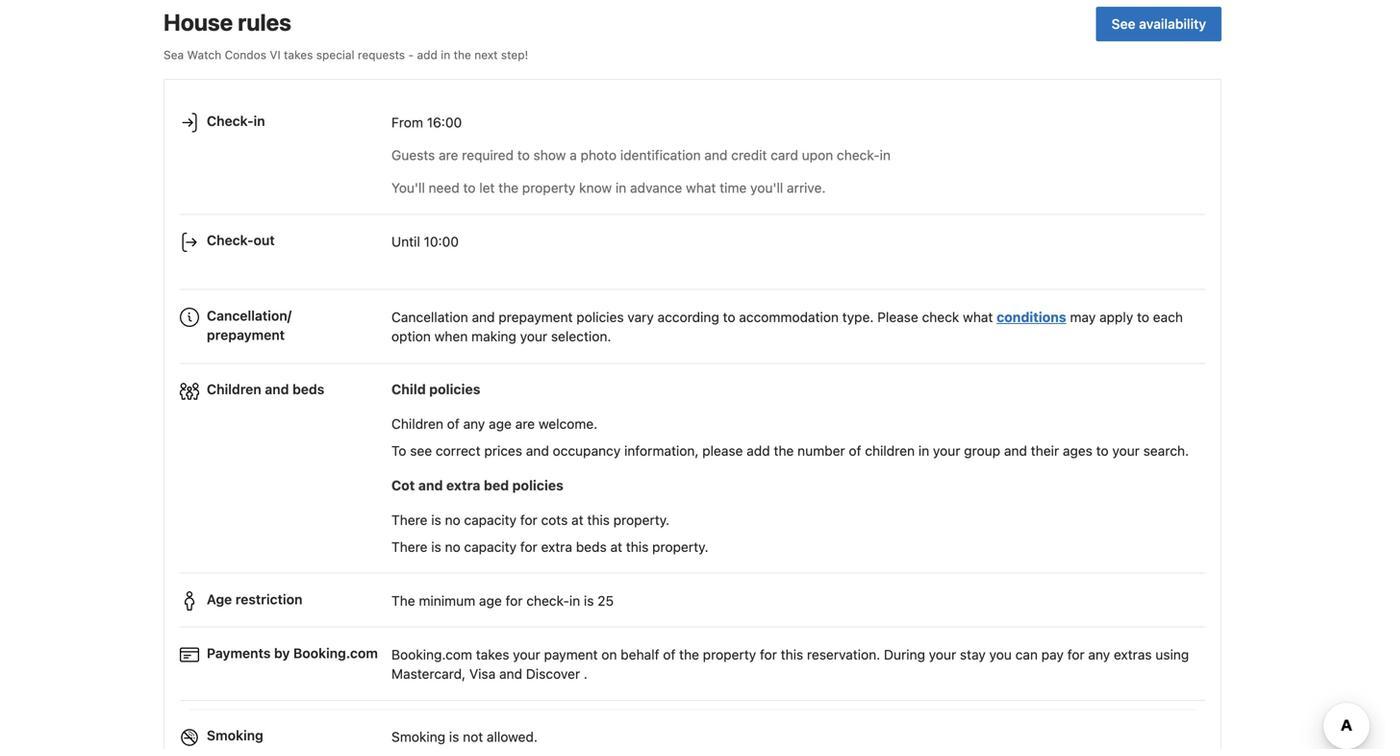 Task type: locate. For each thing, give the bounding box(es) containing it.
0 horizontal spatial smoking
[[207, 728, 263, 744]]

children up 'see'
[[391, 416, 443, 432]]

2 horizontal spatial policies
[[576, 309, 624, 325]]

and
[[704, 147, 728, 163], [472, 309, 495, 325], [265, 382, 289, 397], [526, 443, 549, 459], [1004, 443, 1027, 459], [418, 477, 443, 493], [499, 666, 522, 682]]

no for there is no capacity for extra beds at this property.
[[445, 539, 460, 555]]

2 no from the top
[[445, 539, 460, 555]]

extra
[[446, 477, 480, 493], [541, 539, 572, 555]]

0 vertical spatial at
[[571, 512, 583, 528]]

property right the behalf
[[703, 647, 756, 663]]

any left extras
[[1088, 647, 1110, 663]]

of
[[447, 416, 460, 432], [849, 443, 861, 459], [663, 647, 676, 663]]

at up 25
[[610, 539, 622, 555]]

policies up selection.
[[576, 309, 624, 325]]

add right -
[[417, 48, 438, 62]]

0 vertical spatial are
[[439, 147, 458, 163]]

0 vertical spatial prepayment
[[499, 309, 573, 325]]

and left their
[[1004, 443, 1027, 459]]

0 horizontal spatial any
[[463, 416, 485, 432]]

0 horizontal spatial takes
[[284, 48, 313, 62]]

check- down condos
[[207, 113, 254, 129]]

1 no from the top
[[445, 512, 460, 528]]

are up prices
[[515, 416, 535, 432]]

0 vertical spatial check-
[[207, 113, 254, 129]]

and inside booking.com takes your payment on behalf of the property for this reservation. during your stay you can pay for any extras using mastercard, ​visa  and  discover .
[[499, 666, 522, 682]]

extra down cots
[[541, 539, 572, 555]]

children and beds
[[207, 382, 324, 397]]

capacity down the there is no capacity for cots at this property.
[[464, 539, 517, 555]]

1 vertical spatial check-
[[207, 232, 254, 248]]

1 horizontal spatial any
[[1088, 647, 1110, 663]]

there down 'cot'
[[391, 512, 428, 528]]

takes right vi
[[284, 48, 313, 62]]

1 horizontal spatial property
[[703, 647, 756, 663]]

vary
[[627, 309, 654, 325]]

1 check- from the top
[[207, 113, 254, 129]]

capacity down bed
[[464, 512, 517, 528]]

prepayment down "cancellation/"
[[207, 327, 285, 343]]

you
[[989, 647, 1012, 663]]

​visa
[[469, 666, 496, 682]]

condos
[[225, 48, 266, 62]]

0 vertical spatial there
[[391, 512, 428, 528]]

0 vertical spatial capacity
[[464, 512, 517, 528]]

group
[[964, 443, 1000, 459]]

credit
[[731, 147, 767, 163]]

0 horizontal spatial children
[[207, 382, 261, 397]]

by
[[274, 645, 290, 661]]

1 capacity from the top
[[464, 512, 517, 528]]

0 vertical spatial children
[[207, 382, 261, 397]]

prices
[[484, 443, 522, 459]]

for left cots
[[520, 512, 537, 528]]

children down cancellation/ prepayment
[[207, 382, 261, 397]]

apply
[[1099, 309, 1133, 325]]

2 check- from the top
[[207, 232, 254, 248]]

in left 25
[[569, 593, 580, 609]]

upon
[[802, 147, 833, 163]]

is up minimum
[[431, 539, 441, 555]]

need
[[429, 180, 460, 196]]

1 vertical spatial extra
[[541, 539, 572, 555]]

no up minimum
[[445, 539, 460, 555]]

children of any age are welcome.
[[391, 416, 598, 432]]

property down the show
[[522, 180, 576, 196]]

is down cot and extra bed policies on the left bottom
[[431, 512, 441, 528]]

0 horizontal spatial of
[[447, 416, 460, 432]]

occupancy
[[553, 443, 621, 459]]

your left stay
[[929, 647, 956, 663]]

1 horizontal spatial of
[[663, 647, 676, 663]]

see
[[1112, 16, 1136, 32]]

sea watch condos vi takes special requests - add in the next step!
[[164, 48, 528, 62]]

your right making
[[520, 329, 547, 344]]

until 10:00
[[391, 234, 459, 250]]

policies right 'child'
[[429, 381, 480, 397]]

0 vertical spatial age
[[489, 416, 512, 432]]

in right -
[[441, 48, 450, 62]]

beds
[[292, 382, 324, 397], [576, 539, 607, 555]]

0 horizontal spatial at
[[571, 512, 583, 528]]

1 vertical spatial property
[[703, 647, 756, 663]]

1 vertical spatial this
[[626, 539, 649, 555]]

booking.com
[[293, 645, 378, 661], [391, 647, 472, 663]]

1 vertical spatial capacity
[[464, 539, 517, 555]]

see availability button
[[1096, 7, 1222, 42]]

cot and extra bed policies
[[391, 477, 564, 493]]

25
[[598, 593, 614, 609]]

when
[[434, 329, 468, 344]]

you'll
[[750, 180, 783, 196]]

smoking down 'payments'
[[207, 728, 263, 744]]

1 vertical spatial children
[[391, 416, 443, 432]]

1 horizontal spatial takes
[[476, 647, 509, 663]]

takes up ​visa
[[476, 647, 509, 663]]

children
[[207, 382, 261, 397], [391, 416, 443, 432]]

payments
[[207, 645, 271, 661]]

capacity
[[464, 512, 517, 528], [464, 539, 517, 555]]

a
[[570, 147, 577, 163]]

2 vertical spatial this
[[781, 647, 803, 663]]

0 horizontal spatial add
[[417, 48, 438, 62]]

there up the
[[391, 539, 428, 555]]

watch
[[187, 48, 221, 62]]

cancellation and prepayment policies vary according to accommodation type. please check what conditions
[[391, 309, 1066, 325]]

your inside the may apply to each option when making your selection.
[[520, 329, 547, 344]]

this
[[587, 512, 610, 528], [626, 539, 649, 555], [781, 647, 803, 663]]

1 horizontal spatial policies
[[512, 477, 564, 493]]

welcome.
[[539, 416, 598, 432]]

add right please
[[747, 443, 770, 459]]

smoking for smoking is not allowed.
[[391, 729, 445, 745]]

capacity for cots
[[464, 512, 517, 528]]

to left each
[[1137, 309, 1149, 325]]

what right check
[[963, 309, 993, 325]]

please
[[877, 309, 918, 325]]

there is no capacity for extra beds at this property.
[[391, 539, 708, 555]]

the right let
[[498, 180, 519, 196]]

in right children
[[918, 443, 929, 459]]

2 there from the top
[[391, 539, 428, 555]]

2 vertical spatial of
[[663, 647, 676, 663]]

cancellation/ prepayment
[[207, 308, 292, 343]]

0 horizontal spatial policies
[[429, 381, 480, 397]]

2 horizontal spatial of
[[849, 443, 861, 459]]

1 vertical spatial what
[[963, 309, 993, 325]]

using
[[1156, 647, 1189, 663]]

of right the behalf
[[663, 647, 676, 663]]

1 horizontal spatial add
[[747, 443, 770, 459]]

1 horizontal spatial beds
[[576, 539, 607, 555]]

1 horizontal spatial at
[[610, 539, 622, 555]]

in down condos
[[254, 113, 265, 129]]

1 vertical spatial any
[[1088, 647, 1110, 663]]

to see correct prices and occupancy information, please add the number of children in your group and their ages to your search.
[[391, 443, 1189, 459]]

number
[[798, 443, 845, 459]]

information,
[[624, 443, 699, 459]]

1 vertical spatial policies
[[429, 381, 480, 397]]

are
[[439, 147, 458, 163], [515, 416, 535, 432]]

policies up the there is no capacity for cots at this property.
[[512, 477, 564, 493]]

booking.com right by on the bottom left of page
[[293, 645, 378, 661]]

in
[[441, 48, 450, 62], [254, 113, 265, 129], [880, 147, 891, 163], [615, 180, 626, 196], [918, 443, 929, 459], [569, 593, 580, 609]]

0 horizontal spatial what
[[686, 180, 716, 196]]

at right cots
[[571, 512, 583, 528]]

1 vertical spatial at
[[610, 539, 622, 555]]

is left not
[[449, 729, 459, 745]]

there
[[391, 512, 428, 528], [391, 539, 428, 555]]

policies
[[576, 309, 624, 325], [429, 381, 480, 397], [512, 477, 564, 493]]

any
[[463, 416, 485, 432], [1088, 647, 1110, 663]]

to left the show
[[517, 147, 530, 163]]

to right the according
[[723, 309, 735, 325]]

out
[[254, 232, 275, 248]]

what
[[686, 180, 716, 196], [963, 309, 993, 325]]

age
[[489, 416, 512, 432], [479, 593, 502, 609]]

there for there is no capacity for extra beds at this property.
[[391, 539, 428, 555]]

0 vertical spatial beds
[[292, 382, 324, 397]]

is
[[431, 512, 441, 528], [431, 539, 441, 555], [584, 593, 594, 609], [449, 729, 459, 745]]

and down cancellation/ prepayment
[[265, 382, 289, 397]]

and left 'credit'
[[704, 147, 728, 163]]

check-
[[207, 113, 254, 129], [207, 232, 254, 248]]

check- down there is no capacity for extra beds at this property.
[[526, 593, 569, 609]]

any up correct
[[463, 416, 485, 432]]

0 vertical spatial property
[[522, 180, 576, 196]]

according
[[658, 309, 719, 325]]

1 horizontal spatial check-
[[837, 147, 880, 163]]

2 vertical spatial policies
[[512, 477, 564, 493]]

0 horizontal spatial prepayment
[[207, 327, 285, 343]]

1 horizontal spatial booking.com
[[391, 647, 472, 663]]

step!
[[501, 48, 528, 62]]

stay
[[960, 647, 986, 663]]

and right ​visa
[[499, 666, 522, 682]]

no down cot and extra bed policies on the left bottom
[[445, 512, 460, 528]]

1 vertical spatial there
[[391, 539, 428, 555]]

advance
[[630, 180, 682, 196]]

check- right the upon
[[837, 147, 880, 163]]

1 horizontal spatial are
[[515, 416, 535, 432]]

smoking left not
[[391, 729, 445, 745]]

bed
[[484, 477, 509, 493]]

house rules
[[164, 9, 291, 36]]

1 horizontal spatial children
[[391, 416, 443, 432]]

not
[[463, 729, 483, 745]]

of inside booking.com takes your payment on behalf of the property for this reservation. during your stay you can pay for any extras using mastercard, ​visa  and  discover .
[[663, 647, 676, 663]]

age right minimum
[[479, 593, 502, 609]]

add for in
[[417, 48, 438, 62]]

to
[[517, 147, 530, 163], [463, 180, 476, 196], [723, 309, 735, 325], [1137, 309, 1149, 325], [1096, 443, 1109, 459]]

1 vertical spatial beds
[[576, 539, 607, 555]]

are down 16:00
[[439, 147, 458, 163]]

at
[[571, 512, 583, 528], [610, 539, 622, 555]]

2 capacity from the top
[[464, 539, 517, 555]]

age up prices
[[489, 416, 512, 432]]

for right pay
[[1067, 647, 1085, 663]]

booking.com up mastercard,
[[391, 647, 472, 663]]

2 horizontal spatial this
[[781, 647, 803, 663]]

the right the behalf
[[679, 647, 699, 663]]

property.
[[613, 512, 670, 528], [652, 539, 708, 555]]

allowed.
[[487, 729, 538, 745]]

0 horizontal spatial extra
[[446, 477, 480, 493]]

you'll
[[391, 180, 425, 196]]

1 vertical spatial takes
[[476, 647, 509, 663]]

1 horizontal spatial what
[[963, 309, 993, 325]]

1 there from the top
[[391, 512, 428, 528]]

1 horizontal spatial extra
[[541, 539, 572, 555]]

0 vertical spatial policies
[[576, 309, 624, 325]]

what left time
[[686, 180, 716, 196]]

correct
[[436, 443, 481, 459]]

extra left bed
[[446, 477, 480, 493]]

0 vertical spatial add
[[417, 48, 438, 62]]

-
[[408, 48, 414, 62]]

may
[[1070, 309, 1096, 325]]

check- up "cancellation/"
[[207, 232, 254, 248]]

1 vertical spatial add
[[747, 443, 770, 459]]

of right number
[[849, 443, 861, 459]]

1 horizontal spatial smoking
[[391, 729, 445, 745]]

0 horizontal spatial check-
[[526, 593, 569, 609]]

of up correct
[[447, 416, 460, 432]]

0 vertical spatial no
[[445, 512, 460, 528]]

1 vertical spatial no
[[445, 539, 460, 555]]

the inside booking.com takes your payment on behalf of the property for this reservation. during your stay you can pay for any extras using mastercard, ​visa  and  discover .
[[679, 647, 699, 663]]

in right the upon
[[880, 147, 891, 163]]

see availability
[[1112, 16, 1206, 32]]

prepayment up making
[[499, 309, 573, 325]]

0 vertical spatial what
[[686, 180, 716, 196]]

1 vertical spatial prepayment
[[207, 327, 285, 343]]

0 vertical spatial this
[[587, 512, 610, 528]]



Task type: describe. For each thing, give the bounding box(es) containing it.
cot
[[391, 477, 415, 493]]

on
[[601, 647, 617, 663]]

0 vertical spatial check-
[[837, 147, 880, 163]]

takes inside booking.com takes your payment on behalf of the property for this reservation. during your stay you can pay for any extras using mastercard, ​visa  and  discover .
[[476, 647, 509, 663]]

property inside booking.com takes your payment on behalf of the property for this reservation. during your stay you can pay for any extras using mastercard, ​visa  and  discover .
[[703, 647, 756, 663]]

arrive.
[[787, 180, 826, 196]]

mastercard,
[[391, 666, 466, 682]]

0 horizontal spatial are
[[439, 147, 458, 163]]

no for there is no capacity for cots at this property.
[[445, 512, 460, 528]]

selection.
[[551, 329, 611, 344]]

during
[[884, 647, 925, 663]]

their
[[1031, 443, 1059, 459]]

0 horizontal spatial beds
[[292, 382, 324, 397]]

age restriction
[[207, 591, 302, 607]]

add for the
[[747, 443, 770, 459]]

cancellation
[[391, 309, 468, 325]]

0 vertical spatial of
[[447, 416, 460, 432]]

to
[[391, 443, 406, 459]]

1 vertical spatial age
[[479, 593, 502, 609]]

to right ages
[[1096, 443, 1109, 459]]

is for there is no capacity for cots at this property.
[[431, 512, 441, 528]]

vi
[[270, 48, 281, 62]]

behalf
[[621, 647, 659, 663]]

check- for out
[[207, 232, 254, 248]]

required
[[462, 147, 514, 163]]

know
[[579, 180, 612, 196]]

the left next on the top left of page
[[454, 48, 471, 62]]

age
[[207, 591, 232, 607]]

children for children and beds
[[207, 382, 261, 397]]

from
[[391, 114, 423, 130]]

requests
[[358, 48, 405, 62]]

house
[[164, 9, 233, 36]]

child
[[391, 381, 426, 397]]

1 vertical spatial check-
[[526, 593, 569, 609]]

1 horizontal spatial prepayment
[[499, 309, 573, 325]]

is left 25
[[584, 593, 594, 609]]

payments by booking.com
[[207, 645, 378, 661]]

check-out
[[207, 232, 275, 248]]

can
[[1015, 647, 1038, 663]]

for left reservation. at the bottom of the page
[[760, 647, 777, 663]]

is for there is no capacity for extra beds at this property.
[[431, 539, 441, 555]]

discover
[[526, 666, 580, 682]]

children for children of any age are welcome.
[[391, 416, 443, 432]]

to inside the may apply to each option when making your selection.
[[1137, 309, 1149, 325]]

guests are required to show a photo identification and credit card upon check-in
[[391, 147, 891, 163]]

and right 'cot'
[[418, 477, 443, 493]]

there is no capacity for cots at this property.
[[391, 512, 670, 528]]

minimum
[[419, 593, 475, 609]]

0 vertical spatial property.
[[613, 512, 670, 528]]

any inside booking.com takes your payment on behalf of the property for this reservation. during your stay you can pay for any extras using mastercard, ​visa  and  discover .
[[1088, 647, 1110, 663]]

0 horizontal spatial booking.com
[[293, 645, 378, 661]]

booking.com takes your payment on behalf of the property for this reservation. during your stay you can pay for any extras using mastercard, ​visa  and  discover .
[[391, 647, 1189, 682]]

check- for in
[[207, 113, 254, 129]]

check-in
[[207, 113, 265, 129]]

children
[[865, 443, 915, 459]]

guests
[[391, 147, 435, 163]]

restriction
[[235, 591, 302, 607]]

prepayment inside cancellation/ prepayment
[[207, 327, 285, 343]]

smoking for smoking
[[207, 728, 263, 744]]

0 horizontal spatial property
[[522, 180, 576, 196]]

cots
[[541, 512, 568, 528]]

each
[[1153, 309, 1183, 325]]

and up making
[[472, 309, 495, 325]]

for down the there is no capacity for cots at this property.
[[520, 539, 537, 555]]

and right prices
[[526, 443, 549, 459]]

0 vertical spatial takes
[[284, 48, 313, 62]]

accommodation
[[739, 309, 839, 325]]

next
[[474, 48, 498, 62]]

for down there is no capacity for extra beds at this property.
[[506, 593, 523, 609]]

0 vertical spatial any
[[463, 416, 485, 432]]

rules
[[238, 9, 291, 36]]

making
[[471, 329, 516, 344]]

from 16:00
[[391, 114, 462, 130]]

is for smoking is not allowed.
[[449, 729, 459, 745]]

16:00
[[427, 114, 462, 130]]

1 vertical spatial are
[[515, 416, 535, 432]]

you'll need to let the property know in advance what time you'll arrive.
[[391, 180, 826, 196]]

your left group at bottom right
[[933, 443, 960, 459]]

reservation.
[[807, 647, 880, 663]]

smoking is not allowed.
[[391, 729, 538, 745]]

time
[[720, 180, 747, 196]]

the minimum age for check-in is 25
[[391, 593, 614, 609]]

to left let
[[463, 180, 476, 196]]

please
[[702, 443, 743, 459]]

let
[[479, 180, 495, 196]]

0 horizontal spatial this
[[587, 512, 610, 528]]

until
[[391, 234, 420, 250]]

1 vertical spatial property.
[[652, 539, 708, 555]]

the left number
[[774, 443, 794, 459]]

this inside booking.com takes your payment on behalf of the property for this reservation. during your stay you can pay for any extras using mastercard, ​visa  and  discover .
[[781, 647, 803, 663]]

pay
[[1041, 647, 1064, 663]]

conditions link
[[997, 309, 1066, 325]]

availability
[[1139, 16, 1206, 32]]

see
[[410, 443, 432, 459]]

your left search.
[[1112, 443, 1140, 459]]

there for there is no capacity for cots at this property.
[[391, 512, 428, 528]]

1 vertical spatial of
[[849, 443, 861, 459]]

option
[[391, 329, 431, 344]]

0 vertical spatial extra
[[446, 477, 480, 493]]

booking.com inside booking.com takes your payment on behalf of the property for this reservation. during your stay you can pay for any extras using mastercard, ​visa  and  discover .
[[391, 647, 472, 663]]

check
[[922, 309, 959, 325]]

child policies
[[391, 381, 480, 397]]

the
[[391, 593, 415, 609]]

conditions
[[997, 309, 1066, 325]]

type.
[[842, 309, 874, 325]]

in right know
[[615, 180, 626, 196]]

extras
[[1114, 647, 1152, 663]]

your up discover
[[513, 647, 540, 663]]

sea
[[164, 48, 184, 62]]

10:00
[[424, 234, 459, 250]]

.
[[584, 666, 588, 682]]

1 horizontal spatial this
[[626, 539, 649, 555]]

capacity for extra
[[464, 539, 517, 555]]

ages
[[1063, 443, 1093, 459]]



Task type: vqa. For each thing, say whether or not it's contained in the screenshot.
Condos
yes



